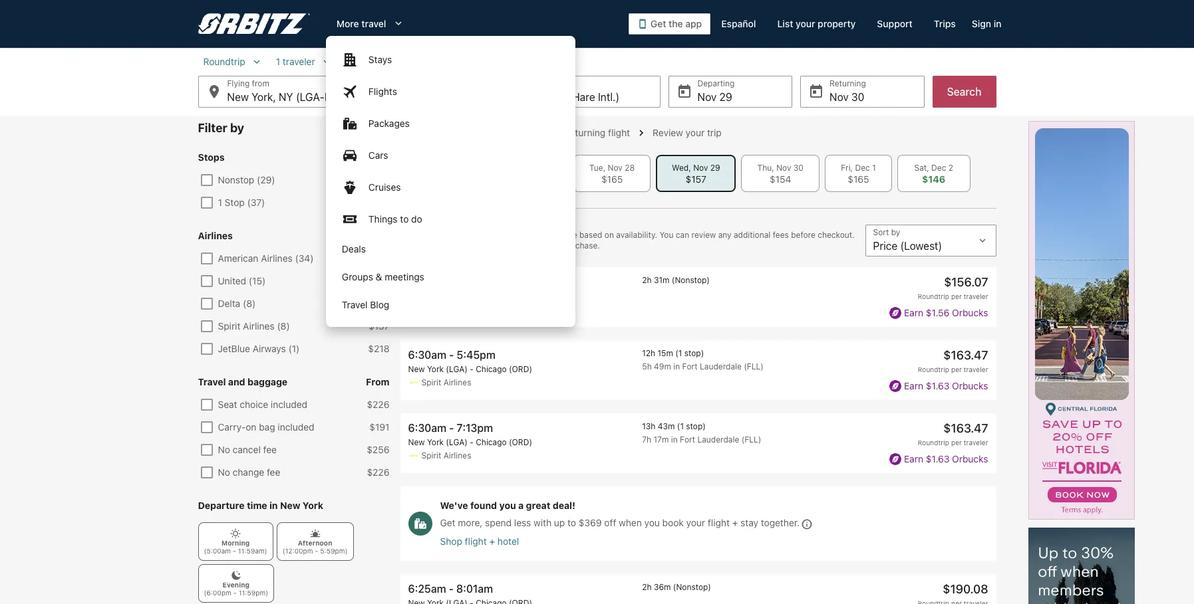 Task type: locate. For each thing, give the bounding box(es) containing it.
chicago
[[476, 365, 507, 375], [476, 438, 507, 448]]

thu,
[[757, 163, 774, 173]]

30 inside thu, nov 30 $154
[[793, 163, 803, 173]]

1 vertical spatial $163.47 roundtrip per traveler
[[918, 422, 988, 447]]

1 choose from the left
[[400, 127, 435, 138]]

info_outline image
[[802, 520, 812, 530]]

nov inside button
[[697, 91, 717, 103]]

nov
[[697, 91, 717, 103], [830, 91, 849, 103], [608, 163, 623, 173], [693, 163, 708, 173], [776, 163, 791, 173]]

1 vertical spatial 1
[[872, 163, 876, 173]]

1 right small icon
[[276, 56, 280, 67]]

chicago inside 6:30am - 7:13pm new york (lga) - chicago (ord)
[[476, 438, 507, 448]]

1 horizontal spatial choose
[[531, 127, 564, 138]]

loyalty logo image for 7:13pm
[[889, 454, 901, 466]]

flight down more,
[[465, 536, 487, 547]]

xsmall image for 5:59pm)
[[310, 529, 320, 539]]

2 (ord) from the top
[[509, 438, 532, 448]]

(lga)
[[446, 365, 468, 375], [446, 438, 468, 448]]

$1.63
[[926, 380, 950, 392], [926, 454, 950, 465]]

roundtrip for 6:30am - 7:13pm
[[918, 439, 949, 447]]

0 vertical spatial 29
[[719, 91, 732, 103]]

$157 down cars
[[369, 174, 389, 186]]

+ left stay
[[732, 518, 738, 529]]

(fll) for 6:30am - 7:13pm
[[742, 435, 761, 445]]

traveler
[[283, 56, 315, 67], [964, 293, 988, 301], [964, 366, 988, 374], [964, 439, 988, 447]]

2 loyalty logo image from the top
[[889, 381, 901, 393]]

2 $1.63 from the top
[[926, 454, 950, 465]]

$163.47
[[943, 349, 988, 363], [943, 422, 988, 436]]

get left the "the"
[[651, 18, 666, 29]]

(lga) for 7:13pm
[[446, 438, 468, 448]]

0 vertical spatial fort
[[682, 362, 698, 372]]

1 vertical spatial get
[[440, 518, 455, 529]]

(fll) inside 12h 15m (1 stop) 5h 49m in fort lauderdale (fll)
[[744, 362, 764, 372]]

your inside prices displayed include taxes and may change based on availability. you can review any additional fees before checkout. prices are not final until you complete your purchase.
[[544, 241, 561, 251]]

fort inside 13h 43m (1 stop) 7h 17m in fort lauderdale (fll)
[[680, 435, 695, 445]]

$157 inside wed, nov 29 $157
[[686, 174, 706, 185]]

your right book
[[686, 518, 705, 529]]

york up afternoon 12:00pm through 5:59pm element in the bottom left of the page
[[303, 500, 323, 512]]

(fll)
[[744, 362, 764, 372], [742, 435, 761, 445]]

3 loyalty logo image from the top
[[889, 454, 901, 466]]

(1 for 6:30am - 7:13pm
[[677, 422, 684, 432]]

(nonstop)
[[672, 275, 710, 285], [673, 583, 711, 593]]

xsmall image for 11:59am)
[[230, 529, 241, 539]]

stop) right 43m
[[686, 422, 706, 432]]

1 vertical spatial (1
[[677, 422, 684, 432]]

tue, nov 28 $165
[[589, 163, 635, 185]]

choose down chicago, il (ord-o'hare intl.)
[[531, 127, 564, 138]]

0 vertical spatial get
[[651, 18, 666, 29]]

1 vertical spatial $226
[[367, 467, 389, 478]]

29 right "wed,"
[[710, 163, 720, 173]]

lauderdale right 49m
[[700, 362, 742, 372]]

$165 inside tue, nov 28 $165
[[601, 174, 623, 185]]

1 horizontal spatial (8)
[[277, 321, 290, 332]]

2 $163.47 from the top
[[943, 422, 988, 436]]

1 vertical spatial (8)
[[277, 321, 290, 332]]

and up seat
[[228, 377, 245, 388]]

$226 down $256
[[367, 467, 389, 478]]

- left 5:59pm)
[[315, 547, 318, 555]]

your
[[796, 18, 815, 29], [686, 127, 705, 138], [544, 241, 561, 251], [686, 518, 705, 529]]

a
[[518, 501, 524, 512]]

1 $165 from the left
[[601, 174, 623, 185]]

shop flight + hotel
[[440, 536, 519, 547]]

when
[[619, 518, 642, 529]]

carry-
[[218, 422, 246, 433]]

before
[[791, 230, 815, 240]]

1 horizontal spatial to
[[567, 518, 576, 529]]

1 from from the top
[[366, 152, 389, 163]]

nov 30 button
[[800, 76, 924, 108]]

spirit down "delta"
[[218, 321, 240, 332]]

1 vertical spatial york
[[427, 438, 444, 448]]

2h left 31m
[[642, 275, 652, 285]]

fees
[[773, 230, 789, 240]]

step 2 of 3. choose returning flight, choose returning flight element
[[531, 127, 653, 139]]

no left cancel
[[218, 444, 230, 456]]

fort for 5:45pm
[[682, 362, 698, 372]]

1 vertical spatial (fll)
[[742, 435, 761, 445]]

search button
[[932, 76, 996, 108]]

xsmall image
[[230, 529, 241, 539], [310, 529, 320, 539], [231, 571, 241, 581]]

0 horizontal spatial dec
[[855, 163, 870, 173]]

2 $226 from the top
[[367, 467, 389, 478]]

29
[[719, 91, 732, 103], [710, 163, 720, 173]]

new for 5:45pm
[[408, 365, 425, 375]]

0 vertical spatial from
[[366, 152, 389, 163]]

from up cruises
[[366, 152, 389, 163]]

fort right 49m
[[682, 362, 698, 372]]

list containing $156.07
[[400, 267, 996, 605]]

1 per from the top
[[951, 293, 962, 301]]

in right 17m
[[671, 435, 678, 445]]

change down no cancel fee
[[233, 467, 264, 478]]

2h left 36m
[[642, 583, 652, 593]]

$191 for $226
[[369, 422, 389, 433]]

36m
[[654, 583, 671, 593]]

fee down bag
[[263, 444, 277, 456]]

(ord) inside 6:30am - 5:45pm new york (lga) - chicago (ord)
[[509, 365, 532, 375]]

2 from from the top
[[366, 377, 389, 388]]

loyalty logo image
[[889, 307, 901, 319], [889, 381, 901, 393], [889, 454, 901, 466]]

2 horizontal spatial 1
[[872, 163, 876, 173]]

airlines up american
[[198, 230, 233, 241]]

sign in button
[[966, 12, 1007, 36]]

lauderdale
[[700, 362, 742, 372], [697, 435, 739, 445]]

2 choose from the left
[[531, 127, 564, 138]]

1 horizontal spatial on
[[605, 230, 614, 240]]

1 vertical spatial fort
[[680, 435, 695, 445]]

29 up trip
[[719, 91, 732, 103]]

0 vertical spatial orbucks
[[952, 307, 988, 318]]

0 horizontal spatial 1
[[218, 197, 222, 208]]

2 dec from the left
[[931, 163, 946, 173]]

(nonstop) right 36m
[[673, 583, 711, 593]]

final
[[454, 241, 470, 251]]

6:30am - 7:13pm new york (lga) - chicago (ord)
[[408, 423, 532, 448]]

1 vertical spatial 30
[[793, 163, 803, 173]]

$191 down the "&"
[[369, 298, 389, 309]]

0 vertical spatial earn $1.63 orbucks
[[904, 380, 988, 392]]

0 vertical spatial travel
[[342, 299, 368, 311]]

2h for 6:25am - 8:01am
[[642, 583, 652, 593]]

new inside dropdown button
[[227, 91, 249, 103]]

6:30am inside 6:30am - 7:13pm new york (lga) - chicago (ord)
[[408, 423, 446, 435]]

2 vertical spatial 1
[[218, 197, 222, 208]]

2 earn $1.63 orbucks from the top
[[904, 454, 988, 465]]

$191 up blog
[[369, 275, 389, 287]]

xsmall image inside evening 6:00pm through 11:59pm element
[[231, 571, 241, 581]]

jetblue
[[218, 343, 250, 355]]

- right (6:00pm
[[233, 589, 237, 597]]

1 vertical spatial orbucks
[[952, 380, 988, 392]]

0 horizontal spatial on
[[246, 422, 256, 433]]

earn for 7:13pm
[[904, 454, 923, 465]]

1 spirit airlines from the top
[[421, 378, 471, 388]]

0 vertical spatial $163.47
[[943, 349, 988, 363]]

1 vertical spatial $191
[[369, 298, 389, 309]]

orbitz logo image
[[198, 13, 310, 35]]

(fll) inside 13h 43m (1 stop) 7h 17m in fort lauderdale (fll)
[[742, 435, 761, 445]]

0 vertical spatial 2h
[[642, 275, 652, 285]]

to right up
[[567, 518, 576, 529]]

$163.47 roundtrip per traveler for 6:30am - 7:13pm
[[918, 422, 988, 447]]

1 $226 from the top
[[367, 399, 389, 410]]

united
[[218, 275, 246, 287]]

stop) for 6:30am - 7:13pm
[[686, 422, 706, 432]]

1 vertical spatial change
[[233, 467, 264, 478]]

dec left the 2
[[931, 163, 946, 173]]

1 vertical spatial 6:30am
[[408, 423, 446, 435]]

prices left are
[[400, 241, 423, 251]]

fee for no change fee
[[267, 467, 280, 478]]

lauderdale inside 12h 15m (1 stop) 5h 49m in fort lauderdale (fll)
[[700, 362, 742, 372]]

on left bag
[[246, 422, 256, 433]]

get for get more, spend less with up to $369 off when you book your flight + stay together.
[[440, 518, 455, 529]]

(nonstop) right 31m
[[672, 275, 710, 285]]

0 vertical spatial (fll)
[[744, 362, 764, 372]]

choose up cars link
[[400, 127, 435, 138]]

no down no cancel fee
[[218, 467, 230, 478]]

in right sign
[[994, 18, 1001, 29]]

evening
[[223, 581, 249, 589]]

fort right 17m
[[680, 435, 695, 445]]

2 vertical spatial $191
[[369, 422, 389, 433]]

0 vertical spatial change
[[549, 230, 577, 240]]

0 vertical spatial (1
[[675, 349, 682, 359]]

2 prices from the top
[[400, 241, 423, 251]]

stop) inside 12h 15m (1 stop) 5h 49m in fort lauderdale (fll)
[[684, 349, 704, 359]]

to left do
[[400, 214, 409, 225]]

1 $191 from the top
[[369, 275, 389, 287]]

1 horizontal spatial change
[[549, 230, 577, 240]]

1 vertical spatial included
[[278, 422, 314, 433]]

(1 right 43m
[[677, 422, 684, 432]]

1 vertical spatial from
[[366, 377, 389, 388]]

fort inside 12h 15m (1 stop) 5h 49m in fort lauderdale (fll)
[[682, 362, 698, 372]]

you left a
[[499, 501, 516, 512]]

0 vertical spatial fee
[[263, 444, 277, 456]]

$165 for tue, nov 28 $165
[[601, 174, 623, 185]]

airlines down 6:30am - 5:45pm new york (lga) - chicago (ord)
[[443, 378, 471, 388]]

1 (lga) from the top
[[446, 365, 468, 375]]

0 vertical spatial chicago
[[476, 365, 507, 375]]

0 horizontal spatial $165
[[601, 174, 623, 185]]

$226 up $256
[[367, 399, 389, 410]]

2 no from the top
[[218, 467, 230, 478]]

no for no cancel fee
[[218, 444, 230, 456]]

2h for 8:30pm - 10:01pm
[[642, 275, 652, 285]]

spirit for 6:30am - 5:45pm
[[421, 378, 441, 388]]

1 vertical spatial (lga)
[[446, 438, 468, 448]]

2 earn from the top
[[904, 380, 923, 392]]

1 vertical spatial loyalty logo image
[[889, 381, 901, 393]]

spirit
[[218, 321, 240, 332], [421, 378, 441, 388], [421, 451, 441, 461]]

1 horizontal spatial dec
[[931, 163, 946, 173]]

wed, nov 29 $157
[[672, 163, 720, 185]]

on right based at top
[[605, 230, 614, 240]]

29 inside button
[[719, 91, 732, 103]]

new inside 6:30am - 7:13pm new york (lga) - chicago (ord)
[[408, 438, 425, 448]]

+ left hotel
[[489, 536, 495, 547]]

spirit down 6:30am - 5:45pm new york (lga) - chicago (ord)
[[421, 378, 441, 388]]

30
[[851, 91, 864, 103], [793, 163, 803, 173]]

$156.07
[[944, 275, 988, 289]]

$226 for seat choice included
[[367, 399, 389, 410]]

airlines
[[198, 230, 233, 241], [261, 253, 293, 264], [243, 321, 275, 332], [443, 378, 471, 388], [443, 451, 471, 461]]

fee down no cancel fee
[[267, 467, 280, 478]]

per inside $156.07 roundtrip per traveler
[[951, 293, 962, 301]]

1 vertical spatial prices
[[400, 241, 423, 251]]

get down 'we've'
[[440, 518, 455, 529]]

1 $163.47 roundtrip per traveler from the top
[[918, 349, 988, 374]]

cruises
[[368, 182, 401, 193]]

0 vertical spatial $163.47 roundtrip per traveler
[[918, 349, 988, 374]]

1 vertical spatial 2h
[[642, 583, 652, 593]]

choose
[[400, 127, 435, 138], [531, 127, 564, 138]]

nov for $157
[[693, 163, 708, 173]]

flight up shop flight + hotel "link"
[[708, 518, 730, 529]]

1 earn $1.63 orbucks from the top
[[904, 380, 988, 392]]

1 vertical spatial spirit airlines
[[421, 451, 471, 461]]

1 vertical spatial (ord)
[[509, 438, 532, 448]]

0 vertical spatial 1
[[276, 56, 280, 67]]

$191 up $256
[[369, 422, 389, 433]]

(lga) down 5:45pm
[[446, 365, 468, 375]]

fee
[[263, 444, 277, 456], [267, 467, 280, 478]]

12h 15m (1 stop) 5h 49m in fort lauderdale (fll)
[[642, 349, 764, 372]]

31m
[[654, 275, 670, 285]]

change up purchase.
[[549, 230, 577, 240]]

download the app button image
[[637, 19, 648, 29], [639, 19, 646, 29]]

nov inside thu, nov 30 $154
[[776, 163, 791, 173]]

2 spirit airlines from the top
[[421, 451, 471, 461]]

1 chicago from the top
[[476, 365, 507, 375]]

$157 for spirit airlines (8)
[[369, 321, 389, 332]]

loyalty logo image for 5:45pm
[[889, 381, 901, 393]]

xsmall image inside afternoon 12:00pm through 5:59pm element
[[310, 529, 320, 539]]

afternoon (12:00pm - 5:59pm)
[[283, 539, 348, 555]]

12h
[[642, 349, 655, 359]]

0 vertical spatial 30
[[851, 91, 864, 103]]

groups
[[342, 271, 373, 283]]

lauderdale inside 13h 43m (1 stop) 7h 17m in fort lauderdale (fll)
[[697, 435, 739, 445]]

and inside prices displayed include taxes and may change based on availability. you can review any additional fees before checkout. prices are not final until you complete your purchase.
[[515, 230, 529, 240]]

nov inside tue, nov 28 $165
[[608, 163, 623, 173]]

0 vertical spatial $191
[[369, 275, 389, 287]]

$157 down "wed,"
[[686, 174, 706, 185]]

2 (lga) from the top
[[446, 438, 468, 448]]

$165 inside fri, dec 1 $165
[[848, 174, 869, 185]]

(8) up (1)
[[277, 321, 290, 332]]

up
[[554, 518, 565, 529]]

packages link
[[326, 108, 575, 140]]

york inside 6:30am - 7:13pm new york (lga) - chicago (ord)
[[427, 438, 444, 448]]

(lga) inside 6:30am - 5:45pm new york (lga) - chicago (ord)
[[446, 365, 468, 375]]

orbucks for 7:13pm
[[952, 454, 988, 465]]

- left 8:01am
[[449, 583, 454, 595]]

3 $191 from the top
[[369, 422, 389, 433]]

small image
[[251, 56, 263, 68]]

in right 49m
[[673, 362, 680, 372]]

0 horizontal spatial 30
[[793, 163, 803, 173]]

traveler for 8:30pm - 10:01pm
[[964, 293, 988, 301]]

spirit for 6:30am - 7:13pm
[[421, 451, 441, 461]]

11:59pm)
[[239, 589, 268, 597]]

dec inside fri, dec 1 $165
[[855, 163, 870, 173]]

filter
[[198, 121, 227, 135]]

york down 'travel blog' link at the left
[[427, 365, 444, 375]]

$163.47 for 7:13pm
[[943, 422, 988, 436]]

lauderdale right 17m
[[697, 435, 739, 445]]

shop flight + hotel link
[[440, 536, 988, 548]]

1 earn from the top
[[904, 307, 923, 318]]

1 2h from the top
[[642, 275, 652, 285]]

get inside get the app link
[[651, 18, 666, 29]]

0 vertical spatial you
[[491, 241, 505, 251]]

travel left blog
[[342, 299, 368, 311]]

airlines down 6:30am - 7:13pm new york (lga) - chicago (ord)
[[443, 451, 471, 461]]

xsmall image for 11:59pm)
[[231, 571, 241, 581]]

prices
[[400, 230, 423, 240], [400, 241, 423, 251]]

0 vertical spatial and
[[515, 230, 529, 240]]

1 loyalty logo image from the top
[[889, 307, 901, 319]]

8:01am
[[456, 583, 493, 595]]

flight down chicago,
[[484, 127, 509, 138]]

1 vertical spatial spirit
[[421, 378, 441, 388]]

0 horizontal spatial get
[[440, 518, 455, 529]]

more
[[337, 18, 359, 29]]

in inside 12h 15m (1 stop) 5h 49m in fort lauderdale (fll)
[[673, 362, 680, 372]]

chicago inside 6:30am - 5:45pm new york (lga) - chicago (ord)
[[476, 365, 507, 375]]

(8) right "delta"
[[243, 298, 256, 309]]

1 horizontal spatial 30
[[851, 91, 864, 103]]

$165 down fri, in the top right of the page
[[848, 174, 869, 185]]

(1 right 15m
[[675, 349, 682, 359]]

from for $226
[[366, 377, 389, 388]]

dec inside sat, dec 2 $146
[[931, 163, 946, 173]]

1 6:30am from the top
[[408, 349, 446, 361]]

1 vertical spatial +
[[489, 536, 495, 547]]

travel
[[342, 299, 368, 311], [198, 377, 226, 388]]

- right (5:00am
[[233, 547, 236, 555]]

xsmall image inside morning 5:00am through 11:59am element
[[230, 529, 241, 539]]

2 vertical spatial york
[[303, 500, 323, 512]]

2 vertical spatial per
[[951, 439, 962, 447]]

(lga) inside 6:30am - 7:13pm new york (lga) - chicago (ord)
[[446, 438, 468, 448]]

less
[[514, 518, 531, 529]]

chicago down 7:13pm
[[476, 438, 507, 448]]

1 (ord) from the top
[[509, 365, 532, 375]]

york for 6:30am - 5:45pm
[[427, 365, 444, 375]]

3 earn from the top
[[904, 454, 923, 465]]

1 vertical spatial lauderdale
[[697, 435, 739, 445]]

2h
[[642, 275, 652, 285], [642, 583, 652, 593]]

6:30am inside 6:30am - 5:45pm new york (lga) - chicago (ord)
[[408, 349, 446, 361]]

afternoon 12:00pm through 5:59pm element
[[277, 523, 354, 561]]

2 chicago from the top
[[476, 438, 507, 448]]

1 vertical spatial $1.63
[[926, 454, 950, 465]]

2 6:30am from the top
[[408, 423, 446, 435]]

0 vertical spatial 6:30am
[[408, 349, 446, 361]]

0 vertical spatial on
[[605, 230, 614, 240]]

fee for no cancel fee
[[263, 444, 277, 456]]

(lga) down 7:13pm
[[446, 438, 468, 448]]

1 right fri, in the top right of the page
[[872, 163, 876, 173]]

(34)
[[295, 253, 314, 264]]

prices down do
[[400, 230, 423, 240]]

(1 inside 12h 15m (1 stop) 5h 49m in fort lauderdale (fll)
[[675, 349, 682, 359]]

xsmall image up 11:59pm)
[[231, 571, 241, 581]]

(1 inside 13h 43m (1 stop) 7h 17m in fort lauderdale (fll)
[[677, 422, 684, 432]]

0 vertical spatial to
[[400, 214, 409, 225]]

dec right fri, in the top right of the page
[[855, 163, 870, 173]]

support link
[[866, 12, 923, 36]]

stop
[[225, 197, 245, 208]]

spirit down 6:30am - 7:13pm new york (lga) - chicago (ord)
[[421, 451, 441, 461]]

0 horizontal spatial choose
[[400, 127, 435, 138]]

43m
[[658, 422, 675, 432]]

you down taxes
[[491, 241, 505, 251]]

2 $165 from the left
[[848, 174, 869, 185]]

2 per from the top
[[951, 366, 962, 374]]

- up 'travel blog' link at the left
[[450, 276, 455, 288]]

no for no change fee
[[218, 467, 230, 478]]

1 vertical spatial fee
[[267, 467, 280, 478]]

xsmall image up (12:00pm
[[310, 529, 320, 539]]

carry-on bag included
[[218, 422, 314, 433]]

packages
[[368, 118, 410, 129]]

$154
[[770, 174, 791, 185]]

can
[[676, 230, 689, 240]]

travel blog
[[342, 299, 389, 311]]

stop) inside 13h 43m (1 stop) 7h 17m in fort lauderdale (fll)
[[686, 422, 706, 432]]

0 vertical spatial loyalty logo image
[[889, 307, 901, 319]]

list
[[400, 267, 996, 605]]

10:01pm
[[457, 276, 499, 288]]

1 for 1 stop (37)
[[218, 197, 222, 208]]

&
[[376, 271, 382, 283]]

(ord) inside 6:30am - 7:13pm new york (lga) - chicago (ord)
[[509, 438, 532, 448]]

6:30am
[[408, 349, 446, 361], [408, 423, 446, 435]]

roundtrip inside $156.07 roundtrip per traveler
[[918, 293, 949, 301]]

$165 for fri, dec 1 $165
[[848, 174, 869, 185]]

1 left stop
[[218, 197, 222, 208]]

6:30am left 5:45pm
[[408, 349, 446, 361]]

1 horizontal spatial 1
[[276, 56, 280, 67]]

included down baggage
[[271, 399, 307, 410]]

new inside 6:30am - 5:45pm new york (lga) - chicago (ord)
[[408, 365, 425, 375]]

1 $163.47 from the top
[[943, 349, 988, 363]]

0 vertical spatial no
[[218, 444, 230, 456]]

you left book
[[644, 518, 660, 529]]

xsmall image up 11:59am)
[[230, 529, 241, 539]]

2 $163.47 roundtrip per traveler from the top
[[918, 422, 988, 447]]

1 vertical spatial no
[[218, 467, 230, 478]]

0 horizontal spatial travel
[[198, 377, 226, 388]]

0 vertical spatial spirit
[[218, 321, 240, 332]]

0 horizontal spatial change
[[233, 467, 264, 478]]

1 horizontal spatial and
[[515, 230, 529, 240]]

0 vertical spatial per
[[951, 293, 962, 301]]

2 orbucks from the top
[[952, 380, 988, 392]]

1 vertical spatial per
[[951, 366, 962, 374]]

0 vertical spatial york
[[427, 365, 444, 375]]

1 $1.63 from the top
[[926, 380, 950, 392]]

$163.47 for 5:45pm
[[943, 349, 988, 363]]

included right bag
[[278, 422, 314, 433]]

spirit airlines down 6:30am - 7:13pm new york (lga) - chicago (ord)
[[421, 451, 471, 461]]

travel up seat
[[198, 377, 226, 388]]

0 vertical spatial (8)
[[243, 298, 256, 309]]

travel for travel and baggage
[[198, 377, 226, 388]]

prices displayed include taxes and may change based on availability. you can review any additional fees before checkout. prices are not final until you complete your purchase.
[[400, 230, 855, 251]]

1 inside button
[[276, 56, 280, 67]]

(ord) for 6:30am - 5:45pm
[[509, 365, 532, 375]]

stop) right 15m
[[684, 349, 704, 359]]

none search field containing search
[[198, 56, 996, 108]]

+
[[732, 518, 738, 529], [489, 536, 495, 547]]

york inside 6:30am - 5:45pm new york (lga) - chicago (ord)
[[427, 365, 444, 375]]

departing
[[437, 127, 482, 138]]

1 no from the top
[[218, 444, 230, 456]]

from down $218
[[366, 377, 389, 388]]

1 dec from the left
[[855, 163, 870, 173]]

None search field
[[198, 56, 996, 108]]

per for 7:13pm
[[951, 439, 962, 447]]

in
[[994, 18, 1001, 29], [673, 362, 680, 372], [671, 435, 678, 445], [269, 500, 278, 512]]

nov inside wed, nov 29 $157
[[693, 163, 708, 173]]

1 vertical spatial (nonstop)
[[673, 583, 711, 593]]

your down may
[[544, 241, 561, 251]]

spirit airlines down 6:30am - 5:45pm new york (lga) - chicago (ord)
[[421, 378, 471, 388]]

1 horizontal spatial +
[[732, 518, 738, 529]]

choose for choose departing flight
[[400, 127, 435, 138]]

3 per from the top
[[951, 439, 962, 447]]

traveler inside $156.07 roundtrip per traveler
[[964, 293, 988, 301]]

$157 down blog
[[369, 321, 389, 332]]

based
[[579, 230, 602, 240]]

3 orbucks from the top
[[952, 454, 988, 465]]

1 horizontal spatial $165
[[848, 174, 869, 185]]

property
[[818, 18, 856, 29]]

travel inside 'travel blog' link
[[342, 299, 368, 311]]

tab list
[[400, 155, 996, 192]]

per for 5:45pm
[[951, 366, 962, 374]]

chicago for 7:13pm
[[476, 438, 507, 448]]

0 vertical spatial $1.63
[[926, 380, 950, 392]]

$165 down tue,
[[601, 174, 623, 185]]

trips
[[934, 18, 956, 29]]

1 vertical spatial and
[[228, 377, 245, 388]]

2 vertical spatial orbucks
[[952, 454, 988, 465]]

1 vertical spatial 29
[[710, 163, 720, 173]]

and up complete
[[515, 230, 529, 240]]

additional
[[734, 230, 771, 240]]

1 vertical spatial on
[[246, 422, 256, 433]]

2 2h from the top
[[642, 583, 652, 593]]

2 vertical spatial loyalty logo image
[[889, 454, 901, 466]]

0 vertical spatial stop)
[[684, 349, 704, 359]]

1 vertical spatial $163.47
[[943, 422, 988, 436]]

2 download the app button image from the left
[[639, 19, 646, 29]]

1 vertical spatial earn $1.63 orbucks
[[904, 454, 988, 465]]

1 horizontal spatial get
[[651, 18, 666, 29]]



Task type: vqa. For each thing, say whether or not it's contained in the screenshot.
York in 6:30am - 7:13pm New York (LGA) - Chicago (ORD)
yes



Task type: describe. For each thing, give the bounding box(es) containing it.
(lga) for 5:45pm
[[446, 365, 468, 375]]

tue,
[[589, 163, 605, 173]]

30 inside button
[[851, 91, 864, 103]]

0 vertical spatial included
[[271, 399, 307, 410]]

- inside afternoon (12:00pm - 5:59pm)
[[315, 547, 318, 555]]

1 for 1 traveler
[[276, 56, 280, 67]]

6:25am
[[408, 583, 446, 595]]

il
[[519, 91, 528, 103]]

(37)
[[247, 197, 265, 208]]

we've found you a great deal!
[[440, 501, 575, 512]]

taxes
[[493, 230, 513, 240]]

info_outline image
[[801, 519, 813, 531]]

choose returning flight
[[531, 127, 630, 138]]

traveler for 6:30am - 7:13pm
[[964, 439, 988, 447]]

baggage
[[248, 377, 288, 388]]

- left 5:45pm
[[449, 349, 454, 361]]

found
[[470, 501, 497, 512]]

your inside list
[[686, 518, 705, 529]]

choose departing flight
[[400, 127, 509, 138]]

no cancel fee
[[218, 444, 277, 456]]

$1.56
[[926, 307, 950, 318]]

13h
[[642, 422, 655, 432]]

traveler for 6:30am - 5:45pm
[[964, 366, 988, 374]]

in right 'time' at the left of the page
[[269, 500, 278, 512]]

fort for 7:13pm
[[680, 435, 695, 445]]

spend
[[485, 518, 512, 529]]

evening 6:00pm through 11:59pm element
[[198, 565, 274, 603]]

you
[[660, 230, 673, 240]]

- inside morning (5:00am - 11:59am)
[[233, 547, 236, 555]]

5h
[[642, 362, 652, 372]]

2
[[948, 163, 953, 173]]

airlines left (34) at the left top of page
[[261, 253, 293, 264]]

search
[[947, 86, 981, 98]]

dec for $146
[[931, 163, 946, 173]]

6:30am for 6:30am - 5:45pm
[[408, 349, 446, 361]]

- down 7:13pm
[[470, 438, 474, 448]]

cancel
[[233, 444, 261, 456]]

chicago, il (ord-o'hare intl.)
[[474, 91, 619, 103]]

1 vertical spatial you
[[499, 501, 516, 512]]

together.
[[761, 518, 800, 529]]

get the app
[[651, 18, 702, 29]]

earn $1.63 orbucks for 7:13pm
[[904, 454, 988, 465]]

your left trip
[[686, 127, 705, 138]]

español
[[721, 18, 756, 29]]

- inside evening (6:00pm - 11:59pm)
[[233, 589, 237, 597]]

1 inside fri, dec 1 $165
[[872, 163, 876, 173]]

(5:00am
[[204, 547, 231, 555]]

español button
[[711, 12, 767, 36]]

list your property link
[[767, 12, 866, 36]]

earn $1.63 orbucks for 5:45pm
[[904, 380, 988, 392]]

new york, ny (lga-laguardia)
[[227, 91, 377, 103]]

app
[[685, 18, 702, 29]]

dec for $165
[[855, 163, 870, 173]]

thu, nov 30 $154
[[757, 163, 803, 185]]

(12:00pm
[[283, 547, 313, 555]]

from for $157
[[366, 152, 389, 163]]

new york, ny (lga-laguardia) button
[[198, 76, 414, 108]]

+ inside "link"
[[489, 536, 495, 547]]

nov inside button
[[830, 91, 849, 103]]

to inside list
[[567, 518, 576, 529]]

2 $191 from the top
[[369, 298, 389, 309]]

wed,
[[672, 163, 691, 173]]

nov for $154
[[776, 163, 791, 173]]

flight right returning
[[608, 127, 630, 138]]

new for 7:13pm
[[408, 438, 425, 448]]

6:30am for 6:30am - 7:13pm
[[408, 423, 446, 435]]

list
[[777, 18, 793, 29]]

orbucks for 5:45pm
[[952, 380, 988, 392]]

roundtrip for 6:30am - 5:45pm
[[918, 366, 949, 374]]

stays
[[368, 54, 392, 65]]

$146
[[922, 174, 945, 185]]

deal!
[[553, 501, 575, 512]]

spirit airlines for 5:45pm
[[421, 378, 471, 388]]

small image
[[320, 56, 332, 68]]

more travel button
[[326, 12, 415, 36]]

tab list containing $165
[[400, 155, 996, 192]]

united (15)
[[218, 275, 266, 287]]

new for in
[[280, 500, 300, 512]]

29 inside wed, nov 29 $157
[[710, 163, 720, 173]]

great
[[526, 501, 550, 512]]

get for get the app
[[651, 18, 666, 29]]

0 vertical spatial +
[[732, 518, 738, 529]]

delta (8)
[[218, 298, 256, 309]]

0 horizontal spatial to
[[400, 214, 409, 225]]

in inside 13h 43m (1 stop) 7h 17m in fort lauderdale (fll)
[[671, 435, 678, 445]]

$1.63 for 5:45pm
[[926, 380, 950, 392]]

0 horizontal spatial and
[[228, 377, 245, 388]]

- left 7:13pm
[[449, 423, 454, 435]]

spirit airlines for 7:13pm
[[421, 451, 471, 461]]

$157 for nonstop (29)
[[369, 174, 389, 186]]

stop) for 6:30am - 5:45pm
[[684, 349, 704, 359]]

stops
[[198, 152, 225, 163]]

airlines up jetblue airways (1)
[[243, 321, 275, 332]]

your right list
[[796, 18, 815, 29]]

(fll) for 6:30am - 5:45pm
[[744, 362, 764, 372]]

no change fee
[[218, 467, 280, 478]]

delta
[[218, 298, 240, 309]]

lauderdale for 7:13pm
[[697, 435, 739, 445]]

chicago for 5:45pm
[[476, 365, 507, 375]]

blog
[[370, 299, 389, 311]]

bag
[[259, 422, 275, 433]]

cars link
[[326, 140, 575, 172]]

2h 31m (nonstop)
[[642, 275, 710, 285]]

trips link
[[923, 12, 966, 36]]

jetblue airways (1)
[[218, 343, 300, 355]]

o'hare
[[561, 91, 595, 103]]

earn for 5:45pm
[[904, 380, 923, 392]]

complete
[[507, 241, 542, 251]]

(ord-
[[530, 91, 561, 103]]

roundtrip for 8:30pm - 10:01pm
[[918, 293, 949, 301]]

nov 30
[[830, 91, 864, 103]]

more,
[[458, 518, 483, 529]]

displayed
[[426, 230, 462, 240]]

49m
[[654, 362, 671, 372]]

we've
[[440, 501, 468, 512]]

list your property
[[777, 18, 856, 29]]

$191 for american airlines (34)
[[369, 275, 389, 287]]

$226 for no change fee
[[367, 467, 389, 478]]

flights
[[368, 86, 397, 97]]

filter by
[[198, 121, 244, 135]]

1 stop (37)
[[218, 197, 265, 208]]

$163.47 roundtrip per traveler for 6:30am - 5:45pm
[[918, 349, 988, 374]]

$1.63 for 7:13pm
[[926, 454, 950, 465]]

change inside prices displayed include taxes and may change based on availability. you can review any additional fees before checkout. prices are not final until you complete your purchase.
[[549, 230, 577, 240]]

things to do link
[[326, 204, 575, 235]]

(nonstop) for 8:30pm - 10:01pm
[[672, 275, 710, 285]]

1 orbucks from the top
[[952, 307, 988, 318]]

medium image
[[391, 17, 405, 31]]

8:30pm
[[408, 276, 447, 288]]

on inside prices displayed include taxes and may change based on availability. you can review any additional fees before checkout. prices are not final until you complete your purchase.
[[605, 230, 614, 240]]

york for 6:30am - 7:13pm
[[427, 438, 444, 448]]

0 horizontal spatial (8)
[[243, 298, 256, 309]]

- down 5:45pm
[[470, 365, 474, 375]]

5:59pm)
[[320, 547, 348, 555]]

nov for $165
[[608, 163, 623, 173]]

2h 36m (nonstop)
[[642, 583, 711, 593]]

traveler inside button
[[283, 56, 315, 67]]

choose for choose returning flight
[[531, 127, 564, 138]]

sign
[[972, 18, 991, 29]]

groups & meetings
[[342, 271, 424, 283]]

lauderdale for 5:45pm
[[700, 362, 742, 372]]

get more, spend less with up to $369 off when you book your flight + stay together.
[[440, 518, 800, 529]]

$369
[[579, 518, 602, 529]]

you inside prices displayed include taxes and may change based on availability. you can review any additional fees before checkout. prices are not final until you complete your purchase.
[[491, 241, 505, 251]]

american airlines (34)
[[218, 253, 314, 264]]

are
[[426, 241, 438, 251]]

1 download the app button image from the left
[[637, 19, 648, 29]]

7h
[[642, 435, 651, 445]]

off
[[604, 518, 616, 529]]

meetings
[[385, 271, 424, 283]]

(1 for 6:30am - 5:45pm
[[675, 349, 682, 359]]

sat, dec 2 $146
[[914, 163, 953, 185]]

roundtrip inside button
[[203, 56, 245, 67]]

2 vertical spatial you
[[644, 518, 660, 529]]

flight inside "link"
[[465, 536, 487, 547]]

7:13pm
[[457, 423, 493, 435]]

american
[[218, 253, 258, 264]]

(15)
[[249, 275, 266, 287]]

(ord) for 6:30am - 7:13pm
[[509, 438, 532, 448]]

chicago, il (ord-o'hare intl.) button
[[444, 76, 660, 108]]

(6:00pm
[[204, 589, 231, 597]]

review your trip
[[653, 127, 722, 138]]

travel for travel blog
[[342, 299, 368, 311]]

1 traveler
[[276, 56, 315, 67]]

morning 5:00am through 11:59am element
[[198, 523, 273, 561]]

airways
[[253, 343, 286, 355]]

(nonstop) for 6:25am - 8:01am
[[673, 583, 711, 593]]

departure
[[198, 500, 244, 512]]

in inside dropdown button
[[994, 18, 1001, 29]]

departure time in new york
[[198, 500, 323, 512]]

availability.
[[616, 230, 657, 240]]

1 prices from the top
[[400, 230, 423, 240]]

cruises link
[[326, 172, 575, 204]]

purchase.
[[563, 241, 600, 251]]



